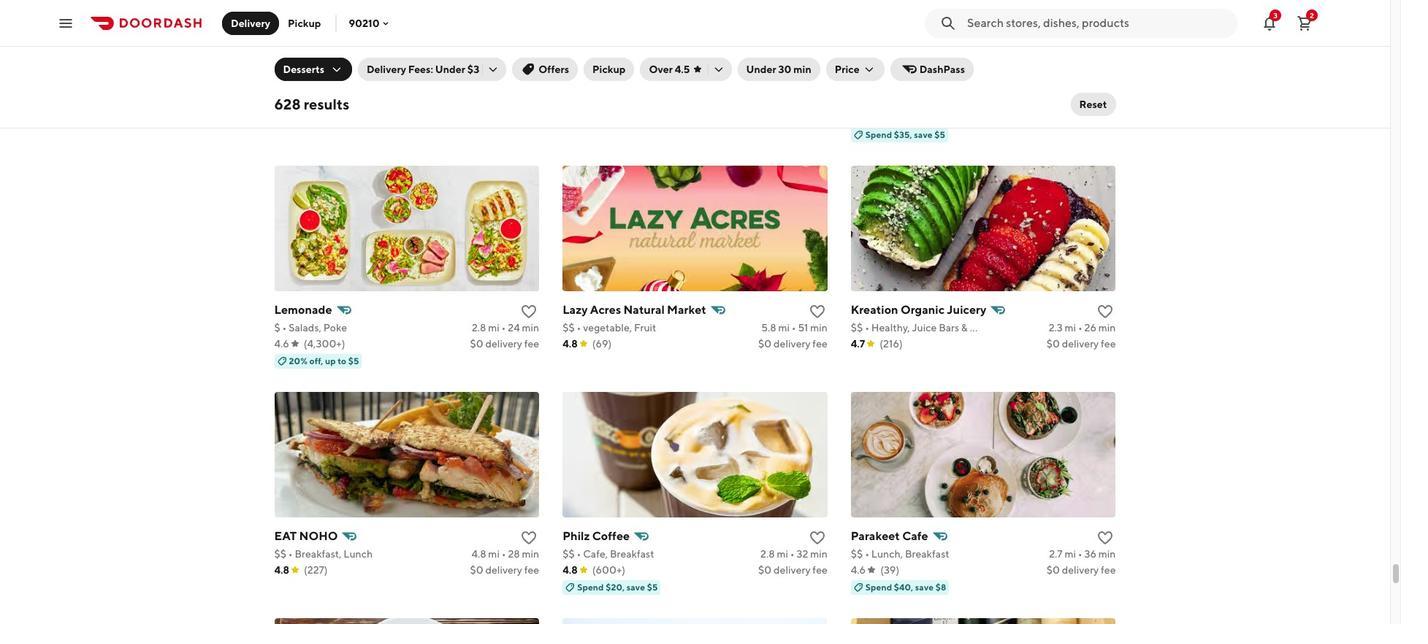Task type: describe. For each thing, give the bounding box(es) containing it.
market
[[667, 303, 707, 317]]

$35,
[[895, 129, 913, 140]]

• inside 2.4 mi • 31 min $​0 delivery fee
[[1081, 96, 1085, 107]]

save for philz coffee
[[627, 582, 646, 593]]

vegetable,
[[583, 322, 632, 334]]

$$ • lunch, breakfast
[[851, 549, 950, 560]]

(39)
[[881, 565, 900, 576]]

$$ • breakfast, lunch
[[274, 549, 373, 560]]

cbd superfood cafe
[[274, 76, 391, 90]]

dashpass button
[[891, 58, 974, 81]]

salads,
[[289, 322, 321, 334]]

20% off, up to $5
[[289, 356, 359, 367]]

breakfast,
[[295, 549, 342, 560]]

open menu image
[[57, 14, 75, 32]]

judi's
[[851, 76, 883, 90]]

• right "$"
[[283, 322, 287, 334]]

delivery fees: under $3
[[367, 64, 480, 75]]

26
[[1085, 322, 1097, 334]]

20%
[[289, 356, 308, 367]]

2.8 mi • 24 min
[[472, 322, 540, 334]]

organic
[[901, 303, 945, 317]]

$​0 down 2.8 mi • 24 min
[[470, 338, 484, 350]]

juicery
[[948, 303, 987, 317]]

smoothies
[[970, 322, 1020, 334]]

24
[[508, 322, 520, 334]]

$$ for eat noho
[[274, 549, 287, 560]]

bar
[[364, 96, 380, 107]]

delivery for organic
[[1063, 338, 1099, 350]]

$​0 delivery fee for kreation organic juicery
[[1047, 338, 1116, 350]]

$
[[274, 322, 281, 334]]

$​0 delivery fee for lazy acres natural market
[[759, 338, 828, 350]]

(69)
[[593, 338, 612, 350]]

$​0 for noho
[[470, 565, 484, 576]]

eat noho
[[274, 530, 338, 544]]

2.4 mi • 31 min $​0 delivery fee
[[1047, 96, 1116, 123]]

• left 51
[[792, 322, 796, 334]]

kreation organic juicery
[[851, 303, 987, 317]]

click to add this store to your saved list image for kreation organic juicery
[[1097, 303, 1115, 321]]

fee for noho
[[525, 565, 540, 576]]

lazy acres natural market
[[563, 303, 707, 317]]

superfood
[[303, 76, 363, 90]]

price
[[835, 64, 860, 75]]

$8
[[936, 582, 947, 593]]

spend $35, save $5
[[866, 129, 946, 140]]

$$ • vegetable, fruit
[[563, 322, 657, 334]]

desserts button
[[274, 58, 352, 81]]

min inside button
[[794, 64, 812, 75]]

healthy,
[[872, 322, 910, 334]]

click to add this store to your saved list image for cbd superfood cafe
[[521, 76, 538, 94]]

$​0 inside 2.4 mi • 31 min $​0 delivery fee
[[1047, 112, 1061, 123]]

$$ for kreation organic juicery
[[851, 322, 863, 334]]

spend for philz
[[578, 582, 604, 593]]

min inside 2.4 mi • 31 min $​0 delivery fee
[[1099, 96, 1116, 107]]

acres
[[590, 303, 621, 317]]

(216)
[[880, 338, 903, 350]]

$​0 for organic
[[1047, 338, 1061, 350]]

mi for organic
[[1065, 322, 1077, 334]]

$$ for parakeet cafe
[[851, 549, 863, 560]]

delivery inside 2.4 mi • 31 min $​0 delivery fee
[[1063, 112, 1099, 123]]

matcha
[[612, 76, 653, 90]]

0 vertical spatial click to add this store to your saved list image
[[809, 76, 827, 94]]

2.8 for lemonade
[[472, 322, 486, 334]]

• down cbd in the top left of the page
[[289, 96, 293, 107]]

90210 button
[[349, 17, 392, 29]]

deli
[[886, 76, 908, 90]]

2.8 for philz coffee
[[761, 549, 775, 560]]

fee inside 2.4 mi • 31 min $​0 delivery fee
[[1102, 112, 1116, 123]]

$5 for judi's deli
[[935, 129, 946, 140]]

2 cha from the left
[[587, 76, 610, 90]]

&
[[962, 322, 968, 334]]

$​0 delivery fee for lemonade
[[470, 338, 540, 350]]

offers
[[539, 64, 569, 75]]

poke
[[324, 322, 347, 334]]

mi for coffee
[[777, 549, 789, 560]]

pickup for the left the pickup "button"
[[288, 17, 321, 29]]

cha cha matcha link
[[563, 74, 828, 128]]

$​0 delivery fee for parakeet cafe
[[1047, 565, 1116, 576]]

90210
[[349, 17, 380, 29]]

30
[[779, 64, 792, 75]]

4.6 for lemonade
[[274, 338, 289, 350]]

• down parakeet
[[866, 549, 870, 560]]

lazy
[[563, 303, 588, 317]]

• down the lazy
[[577, 322, 581, 334]]

click to add this store to your saved list image for philz coffee
[[809, 530, 827, 547]]

2.3
[[1049, 322, 1063, 334]]

3 items, open order cart image
[[1297, 14, 1314, 32]]

cafe,
[[583, 549, 608, 560]]

breakfast for philz coffee
[[610, 549, 655, 560]]

2
[[1311, 11, 1315, 19]]

reset
[[1080, 99, 1108, 110]]

0 horizontal spatial cafe
[[365, 76, 391, 90]]

noho
[[299, 530, 338, 544]]

36
[[1085, 549, 1097, 560]]

coffee
[[593, 530, 630, 544]]

delivery for delivery
[[231, 17, 270, 29]]

to
[[338, 356, 347, 367]]

$$ • organic, juice bar
[[274, 96, 380, 107]]

2.4
[[1051, 96, 1066, 107]]

fee for acres
[[813, 338, 828, 350]]

fees:
[[408, 64, 433, 75]]

$20,
[[606, 582, 625, 593]]

mi for noho
[[489, 549, 500, 560]]

4.5
[[675, 64, 690, 75]]

fee down 2.8 mi • 24 min
[[525, 338, 540, 350]]

• left 32
[[791, 549, 795, 560]]

min for lemonade
[[522, 322, 540, 334]]

juice for healthy,
[[912, 322, 937, 334]]

results
[[304, 96, 350, 113]]

min for parakeet cafe
[[1099, 549, 1116, 560]]

4.6 for parakeet cafe
[[851, 565, 866, 576]]

2.8 mi • 32 min
[[761, 549, 828, 560]]

4.8 left 28
[[472, 549, 486, 560]]

delivery for delivery fees: under $3
[[367, 64, 406, 75]]

1 vertical spatial pickup button
[[584, 58, 635, 81]]

click to add this store to your saved list image for eat noho
[[521, 530, 538, 547]]

min for eat noho
[[522, 549, 540, 560]]

parakeet cafe
[[851, 530, 929, 544]]

$$ • healthy, juice bars & smoothies
[[851, 322, 1020, 334]]

$​0 for acres
[[759, 338, 772, 350]]

up
[[325, 356, 336, 367]]

over
[[649, 64, 673, 75]]

over 4.5
[[649, 64, 690, 75]]



Task type: locate. For each thing, give the bounding box(es) containing it.
2.3 mi • 26 min
[[1049, 322, 1116, 334]]

$​0 down 2.3
[[1047, 338, 1061, 350]]

$$ for philz coffee
[[563, 549, 575, 560]]

click to add this store to your saved list image
[[521, 76, 538, 94], [1097, 76, 1115, 94], [809, 303, 827, 321], [1097, 303, 1115, 321], [809, 530, 827, 547], [1097, 530, 1115, 547]]

• left 26
[[1079, 322, 1083, 334]]

2.8 left 24
[[472, 322, 486, 334]]

click to add this store to your saved list image for lemonade
[[521, 303, 538, 321]]

0 horizontal spatial under
[[436, 64, 466, 75]]

1 vertical spatial juice
[[912, 322, 937, 334]]

min right "36"
[[1099, 549, 1116, 560]]

spend
[[866, 129, 893, 140], [578, 582, 604, 593], [866, 582, 893, 593]]

0 horizontal spatial 4.6
[[274, 338, 289, 350]]

delivery down 2.3 mi • 26 min
[[1063, 338, 1099, 350]]

2 under from the left
[[747, 64, 777, 75]]

$$ down cbd in the top left of the page
[[274, 96, 287, 107]]

$​0 down 2.7
[[1047, 565, 1061, 576]]

0 vertical spatial 2.8
[[472, 322, 486, 334]]

pickup button
[[279, 11, 330, 35], [584, 58, 635, 81]]

save left $8
[[916, 582, 934, 593]]

delivery for noho
[[486, 565, 523, 576]]

save for judi's deli
[[915, 129, 933, 140]]

$5 right $35, at right
[[935, 129, 946, 140]]

min for lazy acres natural market
[[811, 322, 828, 334]]

4.8 mi • 28 min
[[472, 549, 540, 560]]

$​0 delivery fee
[[470, 338, 540, 350], [759, 338, 828, 350], [1047, 338, 1116, 350], [470, 565, 540, 576], [759, 565, 828, 576], [1047, 565, 1116, 576]]

2.8
[[472, 322, 486, 334], [761, 549, 775, 560]]

lunch
[[344, 549, 373, 560]]

fee down reset
[[1102, 112, 1116, 123]]

$5 right $20,
[[647, 582, 658, 593]]

save right $20,
[[627, 582, 646, 593]]

4.7
[[851, 338, 866, 350]]

$$ up 4.7
[[851, 322, 863, 334]]

1 vertical spatial cafe
[[903, 530, 929, 544]]

• up 4.7
[[866, 322, 870, 334]]

$​0 for coffee
[[759, 565, 772, 576]]

$$ down the philz
[[563, 549, 575, 560]]

mi inside 2.4 mi • 31 min $​0 delivery fee
[[1068, 96, 1079, 107]]

cafe up bar
[[365, 76, 391, 90]]

spend left $35, at right
[[866, 129, 893, 140]]

juice left bar
[[337, 96, 362, 107]]

eat
[[274, 530, 297, 544]]

$​0 down 5.8
[[759, 338, 772, 350]]

click to add this store to your saved list image for lazy acres natural market
[[809, 303, 827, 321]]

4.8 left '(227)'
[[274, 565, 290, 576]]

mi left 32
[[777, 549, 789, 560]]

pickup for the pickup "button" to the bottom
[[593, 64, 626, 75]]

1 vertical spatial $5
[[348, 356, 359, 367]]

dashpass
[[920, 64, 966, 75]]

delivery down 5.8 mi • 51 min
[[774, 338, 811, 350]]

delivery for cafe
[[1063, 565, 1099, 576]]

1 horizontal spatial breakfast
[[906, 549, 950, 560]]

0 horizontal spatial pickup button
[[279, 11, 330, 35]]

min right 30
[[794, 64, 812, 75]]

click to add this store to your saved list image up 2.8 mi • 24 min
[[521, 303, 538, 321]]

Store search: begin typing to search for stores available on DoorDash text field
[[968, 15, 1229, 31]]

min right 32
[[811, 549, 828, 560]]

4.8 left (69) in the bottom left of the page
[[563, 338, 578, 350]]

offers button
[[513, 58, 578, 81]]

1 horizontal spatial cha
[[587, 76, 610, 90]]

mi
[[1068, 96, 1079, 107], [488, 322, 500, 334], [779, 322, 790, 334], [1065, 322, 1077, 334], [489, 549, 500, 560], [777, 549, 789, 560], [1065, 549, 1077, 560]]

0 vertical spatial juice
[[337, 96, 362, 107]]

$​0 delivery fee down 2.8 mi • 24 min
[[470, 338, 540, 350]]

0 horizontal spatial 2.8
[[472, 322, 486, 334]]

spend down '(39)'
[[866, 582, 893, 593]]

fee down 4.8 mi • 28 min
[[525, 565, 540, 576]]

$5 for philz coffee
[[647, 582, 658, 593]]

$​0 delivery fee down 2.3 mi • 26 min
[[1047, 338, 1116, 350]]

mi right 2.7
[[1065, 549, 1077, 560]]

pickup up the 'cha cha matcha'
[[593, 64, 626, 75]]

spend for judi's
[[866, 129, 893, 140]]

• left 28
[[502, 549, 506, 560]]

fee down 5.8 mi • 51 min
[[813, 338, 828, 350]]

$$ for lazy acres natural market
[[563, 322, 575, 334]]

$​0 down 2.8 mi • 32 min
[[759, 565, 772, 576]]

4.6 down "$"
[[274, 338, 289, 350]]

under inside under 30 min button
[[747, 64, 777, 75]]

delivery button
[[222, 11, 279, 35]]

• left 24
[[502, 322, 506, 334]]

philz coffee
[[563, 530, 630, 544]]

$​0 delivery fee for philz coffee
[[759, 565, 828, 576]]

cha cha matcha
[[563, 76, 653, 90]]

$$ down parakeet
[[851, 549, 863, 560]]

4.6 left '(39)'
[[851, 565, 866, 576]]

mi right 2.4
[[1068, 96, 1079, 107]]

32
[[797, 549, 809, 560]]

mi for acres
[[779, 322, 790, 334]]

$​0 delivery fee down 5.8 mi • 51 min
[[759, 338, 828, 350]]

min right 28
[[522, 549, 540, 560]]

cbd
[[274, 76, 300, 90]]

2 vertical spatial $5
[[647, 582, 658, 593]]

fee for organic
[[1102, 338, 1116, 350]]

(227)
[[304, 565, 328, 576]]

$​0
[[1047, 112, 1061, 123], [470, 338, 484, 350], [759, 338, 772, 350], [1047, 338, 1061, 350], [470, 565, 484, 576], [759, 565, 772, 576], [1047, 565, 1061, 576]]

delivery for coffee
[[774, 565, 811, 576]]

pickup up desserts at the left top
[[288, 17, 321, 29]]

• down eat
[[289, 549, 293, 560]]

fruit
[[634, 322, 657, 334]]

1 vertical spatial click to add this store to your saved list image
[[521, 303, 538, 321]]

2 vertical spatial click to add this store to your saved list image
[[521, 530, 538, 547]]

breakfast for parakeet cafe
[[906, 549, 950, 560]]

1 cha from the left
[[563, 76, 585, 90]]

breakfast down coffee
[[610, 549, 655, 560]]

min right 51
[[811, 322, 828, 334]]

1 horizontal spatial 4.6
[[851, 565, 866, 576]]

• left cafe, on the left
[[577, 549, 581, 560]]

1 horizontal spatial 2.8
[[761, 549, 775, 560]]

$3
[[468, 64, 480, 75]]

spend for parakeet
[[866, 582, 893, 593]]

2 horizontal spatial $5
[[935, 129, 946, 140]]

organic,
[[295, 96, 335, 107]]

judi's deli
[[851, 76, 908, 90]]

save for parakeet cafe
[[916, 582, 934, 593]]

over 4.5 button
[[641, 58, 732, 81]]

pickup button left over
[[584, 58, 635, 81]]

0 horizontal spatial breakfast
[[610, 549, 655, 560]]

fee down 2.3 mi • 26 min
[[1102, 338, 1116, 350]]

mi left 24
[[488, 322, 500, 334]]

delivery down 4.8 mi • 28 min
[[486, 565, 523, 576]]

juice
[[337, 96, 362, 107], [912, 322, 937, 334]]

1 horizontal spatial juice
[[912, 322, 937, 334]]

$​0 down 4.8 mi • 28 min
[[470, 565, 484, 576]]

desserts
[[283, 64, 325, 75]]

4.8 for lazy acres natural market
[[563, 338, 578, 350]]

pickup
[[288, 17, 321, 29], [593, 64, 626, 75]]

2.8 left 32
[[761, 549, 775, 560]]

under 30 min button
[[738, 58, 821, 81]]

mi for cafe
[[1065, 549, 1077, 560]]

fee down 2.8 mi • 32 min
[[813, 565, 828, 576]]

1 horizontal spatial cafe
[[903, 530, 929, 544]]

min for kreation organic juicery
[[1099, 322, 1116, 334]]

spend $40, save $8
[[866, 582, 947, 593]]

(4,300+)
[[304, 338, 345, 350]]

min for philz coffee
[[811, 549, 828, 560]]

51
[[798, 322, 809, 334]]

$40,
[[895, 582, 914, 593]]

juice for organic,
[[337, 96, 362, 107]]

notification bell image
[[1262, 14, 1279, 32]]

4.8 down the philz
[[563, 565, 578, 576]]

min right 31
[[1099, 96, 1116, 107]]

$​0 delivery fee down 4.8 mi • 28 min
[[470, 565, 540, 576]]

• left "36"
[[1079, 549, 1083, 560]]

$​0 delivery fee down 2.8 mi • 32 min
[[759, 565, 828, 576]]

1 horizontal spatial pickup
[[593, 64, 626, 75]]

$5
[[935, 129, 946, 140], [348, 356, 359, 367], [647, 582, 658, 593]]

1 horizontal spatial $5
[[647, 582, 658, 593]]

pickup button up desserts at the left top
[[279, 11, 330, 35]]

$ • salads, poke
[[274, 322, 347, 334]]

delivery down reset
[[1063, 112, 1099, 123]]

$​0 delivery fee down 2.7 mi • 36 min
[[1047, 565, 1116, 576]]

under 30 min
[[747, 64, 812, 75]]

save
[[915, 129, 933, 140], [627, 582, 646, 593], [916, 582, 934, 593]]

$$ • cafe, breakfast
[[563, 549, 655, 560]]

0 vertical spatial $5
[[935, 129, 946, 140]]

min right 26
[[1099, 322, 1116, 334]]

0 horizontal spatial pickup
[[288, 17, 321, 29]]

click to add this store to your saved list image for parakeet cafe
[[1097, 530, 1115, 547]]

click to add this store to your saved list image
[[809, 76, 827, 94], [521, 303, 538, 321], [521, 530, 538, 547]]

natural
[[624, 303, 665, 317]]

save right $35, at right
[[915, 129, 933, 140]]

fee for cafe
[[1102, 565, 1116, 576]]

4.8
[[563, 338, 578, 350], [472, 549, 486, 560], [274, 565, 290, 576], [563, 565, 578, 576]]

1 horizontal spatial delivery
[[367, 64, 406, 75]]

0 horizontal spatial cha
[[563, 76, 585, 90]]

1 vertical spatial 4.6
[[851, 565, 866, 576]]

juice down organic
[[912, 322, 937, 334]]

4.8 for philz coffee
[[563, 565, 578, 576]]

2.7
[[1050, 549, 1063, 560]]

mi left 28
[[489, 549, 500, 560]]

cha left matcha
[[587, 76, 610, 90]]

$$ down eat
[[274, 549, 287, 560]]

31
[[1087, 96, 1097, 107]]

0 horizontal spatial delivery
[[231, 17, 270, 29]]

$​0 for cafe
[[1047, 565, 1061, 576]]

• left 31
[[1081, 96, 1085, 107]]

3
[[1274, 11, 1278, 19]]

0 horizontal spatial juice
[[337, 96, 362, 107]]

1 horizontal spatial under
[[747, 64, 777, 75]]

1 vertical spatial delivery
[[367, 64, 406, 75]]

0 horizontal spatial $5
[[348, 356, 359, 367]]

mi right 2.3
[[1065, 322, 1077, 334]]

delivery down 2.7 mi • 36 min
[[1063, 565, 1099, 576]]

delivery inside button
[[231, 17, 270, 29]]

kreation
[[851, 303, 899, 317]]

1 vertical spatial pickup
[[593, 64, 626, 75]]

philz
[[563, 530, 590, 544]]

price button
[[827, 58, 885, 81]]

0 vertical spatial delivery
[[231, 17, 270, 29]]

click to add this store to your saved list image up 4.8 mi • 28 min
[[521, 530, 538, 547]]

under left $3
[[436, 64, 466, 75]]

$$ down the lazy
[[563, 322, 575, 334]]

under left 30
[[747, 64, 777, 75]]

cafe up $$ • lunch, breakfast
[[903, 530, 929, 544]]

$​0 delivery fee for eat noho
[[470, 565, 540, 576]]

1 vertical spatial 2.8
[[761, 549, 775, 560]]

off,
[[310, 356, 323, 367]]

delivery for acres
[[774, 338, 811, 350]]

delivery down 2.8 mi • 32 min
[[774, 565, 811, 576]]

$​0 down 2.4
[[1047, 112, 1061, 123]]

4.8 for eat noho
[[274, 565, 290, 576]]

0 vertical spatial pickup button
[[279, 11, 330, 35]]

cha
[[563, 76, 585, 90], [587, 76, 610, 90]]

min right 24
[[522, 322, 540, 334]]

628 results
[[274, 96, 350, 113]]

5.8 mi • 51 min
[[762, 322, 828, 334]]

628
[[274, 96, 301, 113]]

4.6
[[274, 338, 289, 350], [851, 565, 866, 576]]

spend left $20,
[[578, 582, 604, 593]]

1 horizontal spatial pickup button
[[584, 58, 635, 81]]

min
[[794, 64, 812, 75], [1099, 96, 1116, 107], [522, 322, 540, 334], [811, 322, 828, 334], [1099, 322, 1116, 334], [522, 549, 540, 560], [811, 549, 828, 560], [1099, 549, 1116, 560]]

1 under from the left
[[436, 64, 466, 75]]

lemonade
[[274, 303, 332, 317]]

fee for coffee
[[813, 565, 828, 576]]

0 vertical spatial 4.6
[[274, 338, 289, 350]]

bars
[[939, 322, 960, 334]]

reset button
[[1071, 93, 1117, 116]]

0 vertical spatial pickup
[[288, 17, 321, 29]]

2 button
[[1291, 8, 1320, 38]]

delivery
[[1063, 112, 1099, 123], [486, 338, 523, 350], [774, 338, 811, 350], [1063, 338, 1099, 350], [486, 565, 523, 576], [774, 565, 811, 576], [1063, 565, 1099, 576]]

0 vertical spatial cafe
[[365, 76, 391, 90]]

click to add this store to your saved list image down the under 30 min
[[809, 76, 827, 94]]

breakfast up $8
[[906, 549, 950, 560]]

$5 right to
[[348, 356, 359, 367]]

click to add this store to your saved list image for judi's deli
[[1097, 76, 1115, 94]]

5.8
[[762, 322, 777, 334]]

•
[[289, 96, 293, 107], [1081, 96, 1085, 107], [283, 322, 287, 334], [502, 322, 506, 334], [577, 322, 581, 334], [792, 322, 796, 334], [866, 322, 870, 334], [1079, 322, 1083, 334], [289, 549, 293, 560], [502, 549, 506, 560], [577, 549, 581, 560], [791, 549, 795, 560], [866, 549, 870, 560], [1079, 549, 1083, 560]]

2.7 mi • 36 min
[[1050, 549, 1116, 560]]

mi right 5.8
[[779, 322, 790, 334]]

(600+)
[[593, 565, 626, 576]]

fee down 2.7 mi • 36 min
[[1102, 565, 1116, 576]]

delivery down 2.8 mi • 24 min
[[486, 338, 523, 350]]

cha down 'offers'
[[563, 76, 585, 90]]

cafe
[[365, 76, 391, 90], [903, 530, 929, 544]]

2 breakfast from the left
[[906, 549, 950, 560]]

1 breakfast from the left
[[610, 549, 655, 560]]



Task type: vqa. For each thing, say whether or not it's contained in the screenshot.
ADD button associated with Crispy Chicken Katsu
no



